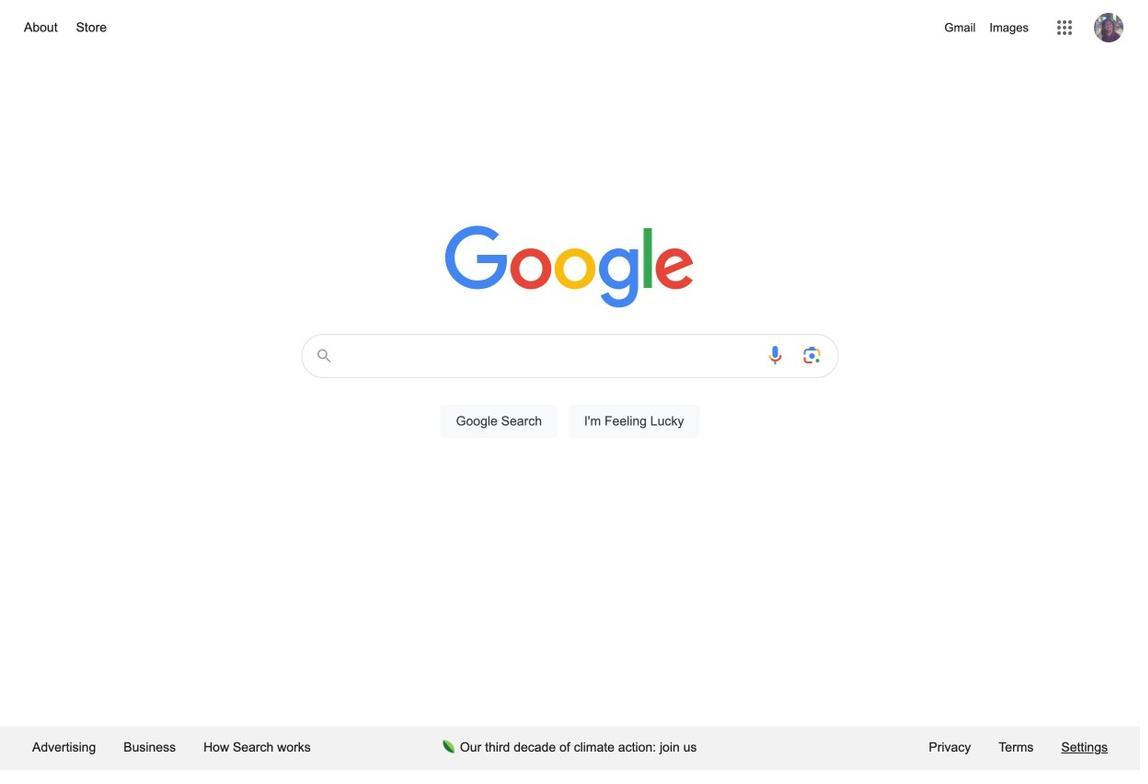Task type: vqa. For each thing, say whether or not it's contained in the screenshot.
search field
yes



Task type: describe. For each thing, give the bounding box(es) containing it.
search by voice image
[[764, 344, 786, 366]]



Task type: locate. For each thing, give the bounding box(es) containing it.
search by image image
[[801, 344, 823, 366]]

google image
[[445, 225, 695, 310]]

None search field
[[18, 329, 1122, 459]]



